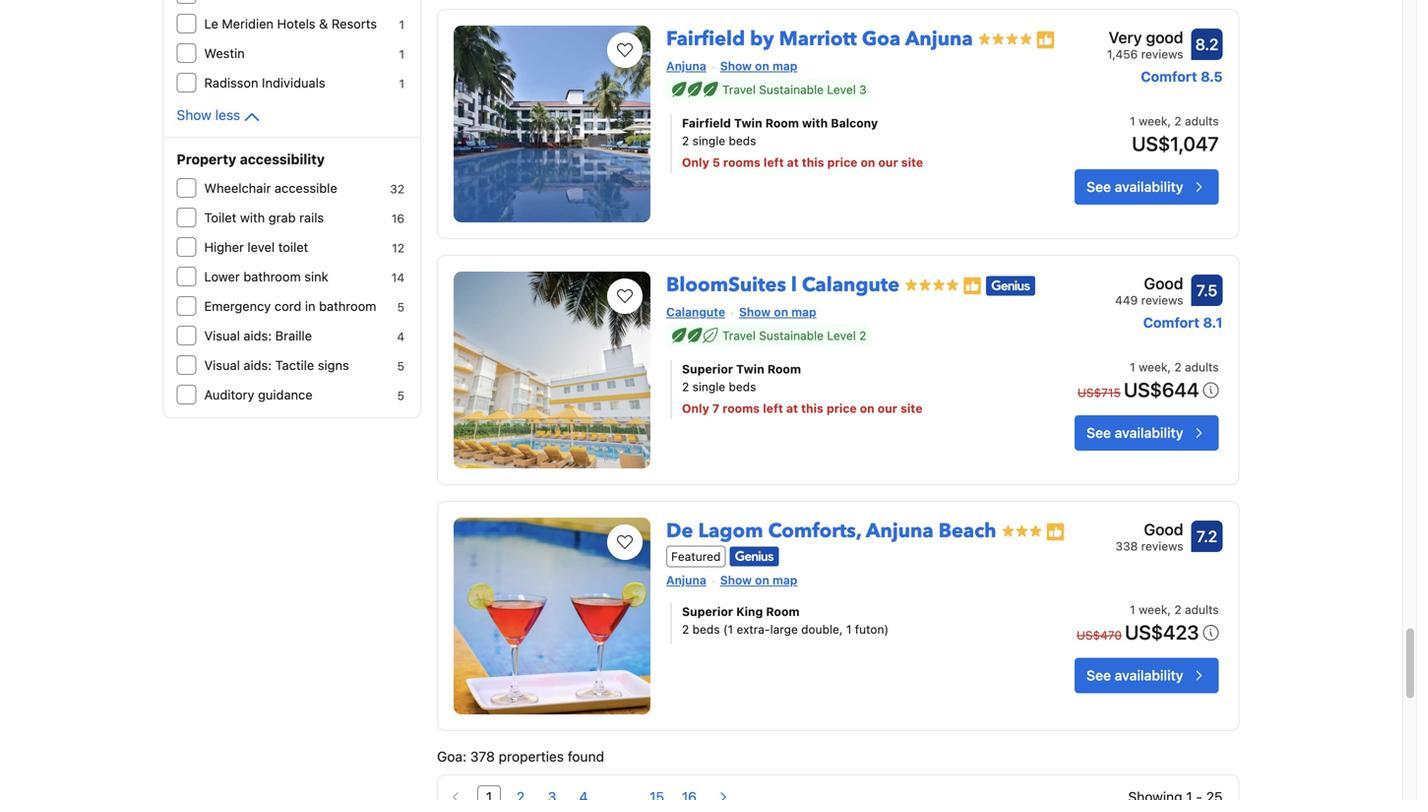 Task type: locate. For each thing, give the bounding box(es) containing it.
0 vertical spatial room
[[766, 116, 799, 130]]

1 vertical spatial with
[[240, 210, 265, 225]]

2 vertical spatial beds
[[693, 623, 720, 636]]

superior inside superior twin room 2 single beds only 7 rooms left at this price on our site
[[682, 362, 733, 376]]

3 adults from the top
[[1185, 603, 1219, 617]]

0 vertical spatial site
[[902, 156, 924, 169]]

2 this from the top
[[801, 402, 824, 415]]

emergency
[[204, 299, 271, 314]]

0 horizontal spatial bathroom
[[244, 269, 301, 284]]

1 vertical spatial ,
[[1168, 360, 1172, 374]]

only inside superior twin room 2 single beds only 7 rooms left at this price on our site
[[682, 402, 710, 415]]

2 week from the top
[[1139, 360, 1168, 374]]

twin down travel sustainable level 3
[[734, 116, 763, 130]]

1,456
[[1108, 47, 1138, 61]]

see availability link
[[1075, 169, 1219, 205], [1075, 415, 1219, 451], [1075, 658, 1219, 693]]

this property is part of our preferred partner programme. it is committed to providing commendable service and good value. it will pay us a higher commission if you make a booking. image
[[1036, 30, 1056, 50], [963, 276, 983, 296], [1046, 522, 1066, 542]]

0 vertical spatial with
[[802, 116, 828, 130]]

marriott
[[779, 26, 857, 53]]

map up travel sustainable level 2
[[792, 305, 817, 319]]

map up superior king room 2 beds (1 extra-large double, 1 futon)
[[773, 573, 798, 587]]

1 vertical spatial week
[[1139, 360, 1168, 374]]

1 vertical spatial adults
[[1185, 360, 1219, 374]]

fairfield twin room with balcony link
[[682, 114, 1015, 132]]

this property is part of our preferred partner programme. it is committed to providing commendable service and good value. it will pay us a higher commission if you make a booking. image for bloomsuites l calangute
[[963, 276, 983, 296]]

see availability link down "us$1,047"
[[1075, 169, 1219, 205]]

level
[[827, 83, 856, 96], [827, 329, 856, 343]]

1 vertical spatial availability
[[1115, 425, 1184, 441]]

0 horizontal spatial calangute
[[667, 305, 726, 319]]

0 vertical spatial see availability link
[[1075, 169, 1219, 205]]

1 vertical spatial sustainable
[[759, 329, 824, 343]]

price down the superior twin room link
[[827, 402, 857, 415]]

1 vertical spatial left
[[763, 402, 784, 415]]

us$644
[[1124, 378, 1200, 401]]

1 vertical spatial site
[[901, 402, 923, 415]]

at
[[787, 156, 799, 169], [787, 402, 798, 415]]

week for de lagom comforts, anjuna beach
[[1139, 603, 1168, 617]]

twin inside fairfield twin room with balcony 2 single beds only 5 rooms left at this price on our site
[[734, 116, 763, 130]]

map for calangute
[[792, 305, 817, 319]]

good element left scored 7.2 element at right bottom
[[1116, 518, 1184, 541]]

3 reviews from the top
[[1142, 540, 1184, 553]]

3 , from the top
[[1168, 603, 1172, 617]]

1 travel from the top
[[723, 83, 756, 96]]

sustainable
[[759, 83, 824, 96], [759, 329, 824, 343]]

on up king
[[755, 573, 770, 587]]

show left less
[[177, 107, 212, 123]]

0 vertical spatial week
[[1139, 114, 1168, 128]]

only
[[682, 156, 710, 169], [682, 402, 710, 415]]

1 vertical spatial twin
[[736, 362, 765, 376]]

, up us$423
[[1168, 603, 1172, 617]]

see availability down us$423
[[1087, 667, 1184, 684]]

1 vertical spatial this property is part of our preferred partner programme. it is committed to providing commendable service and good value. it will pay us a higher commission if you make a booking. image
[[963, 276, 983, 296]]

travel down 'bloomsuites' on the top of the page
[[723, 329, 756, 343]]

adults up us$423
[[1185, 603, 1219, 617]]

2 single from the top
[[693, 380, 726, 394]]

0 vertical spatial beds
[[729, 134, 756, 148]]

superior twin room 2 single beds only 7 rooms left at this price on our site
[[682, 362, 923, 415]]

2 see availability from the top
[[1087, 425, 1184, 441]]

week up "us$1,047"
[[1139, 114, 1168, 128]]

king
[[736, 605, 763, 619]]

2 left from the top
[[763, 402, 784, 415]]

1 vertical spatial travel
[[723, 329, 756, 343]]

2 visual from the top
[[204, 358, 240, 373]]

2 good from the top
[[1144, 520, 1184, 539]]

adults for de lagom comforts, anjuna beach
[[1185, 603, 1219, 617]]

2 vertical spatial see availability
[[1087, 667, 1184, 684]]

0 vertical spatial superior
[[682, 362, 733, 376]]

bloomsuites
[[667, 272, 787, 299]]

,
[[1168, 114, 1172, 128], [1168, 360, 1172, 374], [1168, 603, 1172, 617]]

0 vertical spatial good
[[1144, 274, 1184, 293]]

our
[[879, 156, 899, 169], [878, 402, 898, 415]]

on down the superior twin room link
[[860, 402, 875, 415]]

scored 7.2 element
[[1192, 521, 1223, 552]]

site inside fairfield twin room with balcony 2 single beds only 5 rooms left at this price on our site
[[902, 156, 924, 169]]

1 vertical spatial at
[[787, 402, 798, 415]]

0 vertical spatial see
[[1087, 179, 1112, 195]]

property accessibility
[[177, 151, 325, 167]]

2 reviews from the top
[[1142, 293, 1184, 307]]

3 see availability from the top
[[1087, 667, 1184, 684]]

1 good from the top
[[1144, 274, 1184, 293]]

2 vertical spatial reviews
[[1142, 540, 1184, 553]]

0 vertical spatial availability
[[1115, 179, 1184, 195]]

, up us$644
[[1168, 360, 1172, 374]]

rooms
[[723, 156, 761, 169], [723, 402, 760, 415]]

price inside fairfield twin room with balcony 2 single beds only 5 rooms left at this price on our site
[[828, 156, 858, 169]]

single inside superior twin room 2 single beds only 7 rooms left at this price on our site
[[693, 380, 726, 394]]

0 vertical spatial twin
[[734, 116, 763, 130]]

double,
[[802, 623, 843, 636]]

show up king
[[720, 573, 752, 587]]

good inside good 449 reviews
[[1144, 274, 1184, 293]]

at down fairfield twin room with balcony link
[[787, 156, 799, 169]]

2 only from the top
[[682, 402, 710, 415]]

bathroom down the level
[[244, 269, 301, 284]]

1 vertical spatial single
[[693, 380, 726, 394]]

wheelchair accessible
[[204, 181, 337, 195]]

1 vertical spatial see availability link
[[1075, 415, 1219, 451]]

week up us$423
[[1139, 603, 1168, 617]]

on inside superior twin room 2 single beds only 7 rooms left at this price on our site
[[860, 402, 875, 415]]

5 inside fairfield twin room with balcony 2 single beds only 5 rooms left at this price on our site
[[713, 156, 720, 169]]

site
[[902, 156, 924, 169], [901, 402, 923, 415]]

very good element
[[1108, 26, 1184, 49]]

show on map down bloomsuites l calangute at the top of page
[[739, 305, 817, 319]]

reviews for 7.5
[[1142, 293, 1184, 307]]

us$423
[[1125, 621, 1200, 644]]

3 availability from the top
[[1115, 667, 1184, 684]]

1 good element from the top
[[1116, 272, 1184, 295]]

1 site from the top
[[902, 156, 924, 169]]

1 vertical spatial fairfield
[[682, 116, 731, 130]]

fairfield
[[667, 26, 745, 53], [682, 116, 731, 130]]

0 vertical spatial level
[[827, 83, 856, 96]]

map up travel sustainable level 3
[[773, 59, 798, 73]]

1 week , 2 adults
[[1130, 360, 1219, 374], [1130, 603, 1219, 617]]

0 vertical spatial map
[[773, 59, 798, 73]]

2 aids: from the top
[[244, 358, 272, 373]]

5
[[713, 156, 720, 169], [397, 300, 405, 314], [397, 359, 405, 373], [397, 389, 405, 403]]

see for anjuna
[[1087, 179, 1112, 195]]

1 1 week , 2 adults from the top
[[1130, 360, 1219, 374]]

1 vertical spatial this
[[801, 402, 824, 415]]

sink
[[305, 269, 329, 284]]

0 vertical spatial ,
[[1168, 114, 1172, 128]]

1 only from the top
[[682, 156, 710, 169]]

beds down travel sustainable level 2
[[729, 380, 756, 394]]

good element for 7.2
[[1116, 518, 1184, 541]]

reviews down good
[[1142, 47, 1184, 61]]

5 for auditory guidance
[[397, 389, 405, 403]]

reviews for 7.2
[[1142, 540, 1184, 553]]

1 horizontal spatial with
[[802, 116, 828, 130]]

comfort for fairfield by marriott goa anjuna
[[1141, 68, 1198, 85]]

0 vertical spatial bathroom
[[244, 269, 301, 284]]

lower
[[204, 269, 240, 284]]

good 449 reviews
[[1116, 274, 1184, 307]]

1 vertical spatial 1 week , 2 adults
[[1130, 603, 1219, 617]]

visual aids: braille
[[204, 328, 312, 343]]

on down by
[[755, 59, 770, 73]]

2 vertical spatial this property is part of our preferred partner programme. it is committed to providing commendable service and good value. it will pay us a higher commission if you make a booking. image
[[1046, 522, 1066, 542]]

2 vertical spatial map
[[773, 573, 798, 587]]

reviews right 338
[[1142, 540, 1184, 553]]

goa
[[862, 26, 901, 53]]

2 1 week , 2 adults from the top
[[1130, 603, 1219, 617]]

good element
[[1116, 272, 1184, 295], [1116, 518, 1184, 541]]

room down travel sustainable level 3
[[766, 116, 799, 130]]

properties
[[499, 749, 564, 765]]

1 rooms from the top
[[723, 156, 761, 169]]

adults up "us$1,047"
[[1185, 114, 1219, 128]]

1 vertical spatial aids:
[[244, 358, 272, 373]]

2 vertical spatial availability
[[1115, 667, 1184, 684]]

room inside fairfield twin room with balcony 2 single beds only 5 rooms left at this price on our site
[[766, 116, 799, 130]]

1 adults from the top
[[1185, 114, 1219, 128]]

fairfield down travel sustainable level 3
[[682, 116, 731, 130]]

fairfield inside fairfield by marriott goa anjuna link
[[667, 26, 745, 53]]

twin inside superior twin room 2 single beds only 7 rooms left at this price on our site
[[736, 362, 765, 376]]

2 vertical spatial week
[[1139, 603, 1168, 617]]

anjuna inside fairfield by marriott goa anjuna link
[[906, 26, 973, 53]]

twin for bloomsuites
[[736, 362, 765, 376]]

1 reviews from the top
[[1142, 47, 1184, 61]]

2 vertical spatial room
[[766, 605, 800, 619]]

this down fairfield twin room with balcony link
[[802, 156, 825, 169]]

2 , from the top
[[1168, 360, 1172, 374]]

1 vertical spatial comfort
[[1144, 315, 1200, 331]]

aids: up visual aids: tactile signs
[[244, 328, 272, 343]]

superior
[[682, 362, 733, 376], [682, 605, 733, 619]]

week inside 1 week , 2 adults us$1,047
[[1139, 114, 1168, 128]]

this property is part of our preferred partner programme. it is committed to providing commendable service and good value. it will pay us a higher commission if you make a booking. image
[[1036, 30, 1056, 50], [963, 276, 983, 296], [1046, 522, 1066, 542]]

calangute right the l
[[802, 272, 900, 299]]

anjuna
[[906, 26, 973, 53], [667, 59, 707, 73], [866, 518, 934, 545], [667, 573, 707, 587]]

1 vertical spatial our
[[878, 402, 898, 415]]

show on map for l
[[739, 305, 817, 319]]

de lagom comforts, anjuna beach
[[667, 518, 997, 545]]

show down by
[[720, 59, 752, 73]]

sustainable up fairfield twin room with balcony 2 single beds only 5 rooms left at this price on our site
[[759, 83, 824, 96]]

32
[[390, 182, 405, 196]]

genius discounts available at this property. image
[[987, 276, 1036, 296], [987, 276, 1036, 296], [730, 547, 779, 566], [730, 547, 779, 566]]

0 vertical spatial rooms
[[723, 156, 761, 169]]

0 vertical spatial this property is part of our preferred partner programme. it is committed to providing commendable service and good value. it will pay us a higher commission if you make a booking. image
[[1036, 30, 1056, 50]]

1 visual from the top
[[204, 328, 240, 343]]

0 vertical spatial left
[[764, 156, 784, 169]]

1 vertical spatial price
[[827, 402, 857, 415]]

0 vertical spatial travel
[[723, 83, 756, 96]]

2 rooms from the top
[[723, 402, 760, 415]]

see availability down "us$1,047"
[[1087, 179, 1184, 195]]

room down travel sustainable level 2
[[768, 362, 801, 376]]

rooms inside superior twin room 2 single beds only 7 rooms left at this price on our site
[[723, 402, 760, 415]]

0 vertical spatial show on map
[[720, 59, 798, 73]]

3 week from the top
[[1139, 603, 1168, 617]]

1 horizontal spatial calangute
[[802, 272, 900, 299]]

show down bloomsuites l calangute at the top of page
[[739, 305, 771, 319]]

0 vertical spatial visual
[[204, 328, 240, 343]]

at inside superior twin room 2 single beds only 7 rooms left at this price on our site
[[787, 402, 798, 415]]

2 inside superior twin room 2 single beds only 7 rooms left at this price on our site
[[682, 380, 689, 394]]

see availability for anjuna
[[1087, 179, 1184, 195]]

group
[[438, 780, 741, 800]]

0 vertical spatial this property is part of our preferred partner programme. it is committed to providing commendable service and good value. it will pay us a higher commission if you make a booking. image
[[1036, 30, 1056, 50]]

on inside fairfield twin room with balcony 2 single beds only 5 rooms left at this price on our site
[[861, 156, 876, 169]]

calangute down 'bloomsuites' on the top of the page
[[667, 305, 726, 319]]

show inside dropdown button
[[177, 107, 212, 123]]

449
[[1116, 293, 1138, 307]]

0 vertical spatial this
[[802, 156, 825, 169]]

superior up (1
[[682, 605, 733, 619]]

beds inside superior twin room 2 single beds only 7 rooms left at this price on our site
[[729, 380, 756, 394]]

superior inside superior king room 2 beds (1 extra-large double, 1 futon)
[[682, 605, 733, 619]]

2 site from the top
[[901, 402, 923, 415]]

site down fairfield twin room with balcony link
[[902, 156, 924, 169]]

superior up 7
[[682, 362, 733, 376]]

guidance
[[258, 387, 313, 402]]

0 vertical spatial aids:
[[244, 328, 272, 343]]

this property is part of our preferred partner programme. it is committed to providing commendable service and good value. it will pay us a higher commission if you make a booking. image for fairfield by marriott goa anjuna
[[1036, 30, 1056, 50]]

our inside fairfield twin room with balcony 2 single beds only 5 rooms left at this price on our site
[[879, 156, 899, 169]]

1 superior from the top
[[682, 362, 733, 376]]

0 vertical spatial 1 week , 2 adults
[[1130, 360, 1219, 374]]

fairfield inside fairfield twin room with balcony 2 single beds only 5 rooms left at this price on our site
[[682, 116, 731, 130]]

left down travel sustainable level 3
[[764, 156, 784, 169]]

show on map down by
[[720, 59, 798, 73]]

le meridien hotels & resorts
[[204, 16, 377, 31]]

with left grab
[[240, 210, 265, 225]]

1 availability from the top
[[1115, 179, 1184, 195]]

7
[[713, 402, 720, 415]]

room inside superior king room 2 beds (1 extra-large double, 1 futon)
[[766, 605, 800, 619]]

3 see from the top
[[1087, 667, 1112, 684]]

visual down "emergency"
[[204, 328, 240, 343]]

de lagom comforts, anjuna beach image
[[454, 518, 651, 715]]

, up "us$1,047"
[[1168, 114, 1172, 128]]

0 vertical spatial adults
[[1185, 114, 1219, 128]]

1 week , 2 adults for bloomsuites l calangute
[[1130, 360, 1219, 374]]

2 vertical spatial see availability link
[[1075, 658, 1219, 693]]

resorts
[[332, 16, 377, 31]]

rooms right 7
[[723, 402, 760, 415]]

good element for 7.5
[[1116, 272, 1184, 295]]

availability down us$644
[[1115, 425, 1184, 441]]

good element up comfort 8.1 at the top of page
[[1116, 272, 1184, 295]]

see availability down us$644
[[1087, 425, 1184, 441]]

good for 7.2
[[1144, 520, 1184, 539]]

1 vertical spatial only
[[682, 402, 710, 415]]

bathroom
[[244, 269, 301, 284], [319, 299, 377, 314]]

1 left from the top
[[764, 156, 784, 169]]

0 vertical spatial comfort
[[1141, 68, 1198, 85]]

1 , from the top
[[1168, 114, 1172, 128]]

visual
[[204, 328, 240, 343], [204, 358, 240, 373]]

adults down 8.1
[[1185, 360, 1219, 374]]

good up comfort 8.1 at the top of page
[[1144, 274, 1184, 293]]

1 see from the top
[[1087, 179, 1112, 195]]

2 sustainable from the top
[[759, 329, 824, 343]]

1 vertical spatial superior
[[682, 605, 733, 619]]

1 vertical spatial rooms
[[723, 402, 760, 415]]

on
[[755, 59, 770, 73], [861, 156, 876, 169], [774, 305, 789, 319], [860, 402, 875, 415], [755, 573, 770, 587]]

at down the superior twin room link
[[787, 402, 798, 415]]

1 week , 2 adults us$1,047
[[1130, 114, 1219, 155]]

hotels
[[277, 16, 316, 31]]

rooms inside fairfield twin room with balcony 2 single beds only 5 rooms left at this price on our site
[[723, 156, 761, 169]]

visual up auditory
[[204, 358, 240, 373]]

twin down travel sustainable level 2
[[736, 362, 765, 376]]

single
[[693, 134, 726, 148], [693, 380, 726, 394]]

0 vertical spatial good element
[[1116, 272, 1184, 295]]

signs
[[318, 358, 349, 373]]

1 vertical spatial see availability
[[1087, 425, 1184, 441]]

on down "balcony"
[[861, 156, 876, 169]]

de
[[667, 518, 694, 545]]

grab
[[269, 210, 296, 225]]

show
[[720, 59, 752, 73], [177, 107, 212, 123], [739, 305, 771, 319], [720, 573, 752, 587]]

us$470
[[1077, 628, 1122, 642]]

1 week , 2 adults up us$644
[[1130, 360, 1219, 374]]

1 single from the top
[[693, 134, 726, 148]]

1 week , 2 adults up us$423
[[1130, 603, 1219, 617]]

with down travel sustainable level 3
[[802, 116, 828, 130]]

visual for visual aids: tactile signs
[[204, 358, 240, 373]]

sustainable down the l
[[759, 329, 824, 343]]

378
[[470, 749, 495, 765]]

level for calangute
[[827, 329, 856, 343]]

1 vertical spatial map
[[792, 305, 817, 319]]

1 vertical spatial room
[[768, 362, 801, 376]]

week up us$644
[[1139, 360, 1168, 374]]

left inside fairfield twin room with balcony 2 single beds only 5 rooms left at this price on our site
[[764, 156, 784, 169]]

2 travel from the top
[[723, 329, 756, 343]]

0 vertical spatial single
[[693, 134, 726, 148]]

toilet
[[204, 210, 237, 225]]

0 vertical spatial at
[[787, 156, 799, 169]]

1 this from the top
[[802, 156, 825, 169]]

twin
[[734, 116, 763, 130], [736, 362, 765, 376]]

2 vertical spatial see
[[1087, 667, 1112, 684]]

see availability link down us$644
[[1075, 415, 1219, 451]]

this down the superior twin room link
[[801, 402, 824, 415]]

aids: down visual aids: braille
[[244, 358, 272, 373]]

le
[[204, 16, 218, 31]]

reviews inside good 338 reviews
[[1142, 540, 1184, 553]]

availability for beach
[[1115, 667, 1184, 684]]

2 inside 1 week , 2 adults us$1,047
[[1175, 114, 1182, 128]]

map for comforts,
[[773, 573, 798, 587]]

reviews up comfort 8.1 at the top of page
[[1142, 293, 1184, 307]]

comfort down good 449 reviews
[[1144, 315, 1200, 331]]

level left 3
[[827, 83, 856, 96]]

show for de
[[720, 573, 752, 587]]

16
[[392, 212, 405, 225]]

site down the superior twin room link
[[901, 402, 923, 415]]

0 vertical spatial fairfield
[[667, 26, 745, 53]]

1 horizontal spatial bathroom
[[319, 299, 377, 314]]

room inside superior twin room 2 single beds only 7 rooms left at this price on our site
[[768, 362, 801, 376]]

1 vertical spatial good
[[1144, 520, 1184, 539]]

1 vertical spatial visual
[[204, 358, 240, 373]]

fairfield left by
[[667, 26, 745, 53]]

bloomsuites l calangute image
[[454, 272, 651, 469]]

0 vertical spatial only
[[682, 156, 710, 169]]

1 vertical spatial see
[[1087, 425, 1112, 441]]

2 availability from the top
[[1115, 425, 1184, 441]]

our down fairfield twin room with balcony link
[[879, 156, 899, 169]]

week for bloomsuites l calangute
[[1139, 360, 1168, 374]]

room for by
[[766, 116, 799, 130]]

beds inside superior king room 2 beds (1 extra-large double, 1 futon)
[[693, 623, 720, 636]]

rooms down travel sustainable level 3
[[723, 156, 761, 169]]

1 see availability from the top
[[1087, 179, 1184, 195]]

on for comforts,
[[755, 573, 770, 587]]

0 vertical spatial see availability
[[1087, 179, 1184, 195]]

emergency cord in bathroom
[[204, 299, 377, 314]]

see availability link down us$423
[[1075, 658, 1219, 693]]

bathroom right in
[[319, 299, 377, 314]]

0 vertical spatial price
[[828, 156, 858, 169]]

1 aids: from the top
[[244, 328, 272, 343]]

2 good element from the top
[[1116, 518, 1184, 541]]

left right 7
[[763, 402, 784, 415]]

1 vertical spatial level
[[827, 329, 856, 343]]

good
[[1144, 274, 1184, 293], [1144, 520, 1184, 539]]

0 vertical spatial reviews
[[1142, 47, 1184, 61]]

2 see availability link from the top
[[1075, 415, 1219, 451]]

1 inside 1 week , 2 adults us$1,047
[[1130, 114, 1136, 128]]

comfort down good
[[1141, 68, 1198, 85]]

price down fairfield twin room with balcony link
[[828, 156, 858, 169]]

1 vertical spatial reviews
[[1142, 293, 1184, 307]]

0 vertical spatial our
[[879, 156, 899, 169]]

beds
[[729, 134, 756, 148], [729, 380, 756, 394], [693, 623, 720, 636]]

1 week from the top
[[1139, 114, 1168, 128]]

travel
[[723, 83, 756, 96], [723, 329, 756, 343]]

0 vertical spatial sustainable
[[759, 83, 824, 96]]

1 level from the top
[[827, 83, 856, 96]]

level up the superior twin room link
[[827, 329, 856, 343]]

travel down by
[[723, 83, 756, 96]]

our inside superior twin room 2 single beds only 7 rooms left at this price on our site
[[878, 402, 898, 415]]

2 vertical spatial this property is part of our preferred partner programme. it is committed to providing commendable service and good value. it will pay us a higher commission if you make a booking. image
[[1046, 522, 1066, 542]]

room up large
[[766, 605, 800, 619]]

1 see availability link from the top
[[1075, 169, 1219, 205]]

comforts,
[[768, 518, 862, 545]]

2 vertical spatial adults
[[1185, 603, 1219, 617]]

good inside good 338 reviews
[[1144, 520, 1184, 539]]

show for fairfield
[[720, 59, 752, 73]]

aids: for tactile
[[244, 358, 272, 373]]

2 level from the top
[[827, 329, 856, 343]]

1 vertical spatial beds
[[729, 380, 756, 394]]

reviews
[[1142, 47, 1184, 61], [1142, 293, 1184, 307], [1142, 540, 1184, 553]]

1
[[399, 18, 405, 32], [399, 47, 405, 61], [399, 77, 405, 91], [1130, 114, 1136, 128], [1130, 360, 1136, 374], [1130, 603, 1136, 617], [846, 623, 852, 636]]

2 superior from the top
[[682, 605, 733, 619]]

2 adults from the top
[[1185, 360, 1219, 374]]

fairfield by marriott goa anjuna link
[[667, 18, 973, 53]]

3 see availability link from the top
[[1075, 658, 1219, 693]]

on down bloomsuites l calangute at the top of page
[[774, 305, 789, 319]]

availability down "us$1,047"
[[1115, 179, 1184, 195]]

beds left (1
[[693, 623, 720, 636]]

0 vertical spatial calangute
[[802, 272, 900, 299]]

show on map up king
[[720, 573, 798, 587]]

, inside 1 week , 2 adults us$1,047
[[1168, 114, 1172, 128]]

1 sustainable from the top
[[759, 83, 824, 96]]

2 vertical spatial ,
[[1168, 603, 1172, 617]]

reviews inside good 449 reviews
[[1142, 293, 1184, 307]]

1 vertical spatial good element
[[1116, 518, 1184, 541]]

beds down travel sustainable level 3
[[729, 134, 756, 148]]

1 vertical spatial this property is part of our preferred partner programme. it is committed to providing commendable service and good value. it will pay us a higher commission if you make a booking. image
[[963, 276, 983, 296]]

1 vertical spatial show on map
[[739, 305, 817, 319]]

see availability link for beach
[[1075, 658, 1219, 693]]

availability down us$423
[[1115, 667, 1184, 684]]

good left scored 7.2 element at right bottom
[[1144, 520, 1184, 539]]

2 vertical spatial show on map
[[720, 573, 798, 587]]

our down the superior twin room link
[[878, 402, 898, 415]]



Task type: describe. For each thing, give the bounding box(es) containing it.
&
[[319, 16, 328, 31]]

map for marriott
[[773, 59, 798, 73]]

by
[[750, 26, 774, 53]]

level
[[248, 240, 275, 254]]

less
[[215, 107, 240, 123]]

group inside page region
[[438, 780, 741, 800]]

reviews inside very good 1,456 reviews
[[1142, 47, 1184, 61]]

page region
[[437, 775, 1240, 800]]

4
[[397, 330, 405, 344]]

sustainable for calangute
[[759, 329, 824, 343]]

bloomsuites l calangute
[[667, 272, 900, 299]]

this inside fairfield twin room with balcony 2 single beds only 5 rooms left at this price on our site
[[802, 156, 825, 169]]

8.2
[[1196, 35, 1219, 54]]

tactile
[[275, 358, 314, 373]]

this property is part of our preferred partner programme. it is committed to providing commendable service and good value. it will pay us a higher commission if you make a booking. image for fairfield by marriott goa anjuna
[[1036, 30, 1056, 50]]

l
[[791, 272, 797, 299]]

cord
[[275, 299, 302, 314]]

beach
[[939, 518, 997, 545]]

sustainable for marriott
[[759, 83, 824, 96]]

superior king room link
[[682, 603, 1015, 621]]

property
[[177, 151, 236, 167]]

show less button
[[177, 105, 264, 129]]

futon)
[[855, 623, 889, 636]]

, for de lagom comforts, anjuna beach
[[1168, 603, 1172, 617]]

twin for fairfield
[[734, 116, 763, 130]]

see availability for beach
[[1087, 667, 1184, 684]]

(1
[[724, 623, 734, 636]]

travel sustainable level 3
[[723, 83, 867, 96]]

room for lagom
[[766, 605, 800, 619]]

5 for visual aids: tactile signs
[[397, 359, 405, 373]]

visual aids: tactile signs
[[204, 358, 349, 373]]

1 vertical spatial bathroom
[[319, 299, 377, 314]]

auditory guidance
[[204, 387, 313, 402]]

price inside superior twin room 2 single beds only 7 rooms left at this price on our site
[[827, 402, 857, 415]]

availability for anjuna
[[1115, 179, 1184, 195]]

superior twin room link
[[682, 360, 1015, 378]]

superior king room 2 beds (1 extra-large double, 1 futon)
[[682, 605, 889, 636]]

fairfield twin room with balcony 2 single beds only 5 rooms left at this price on our site
[[682, 116, 924, 169]]

, for bloomsuites l calangute
[[1168, 360, 1172, 374]]

found
[[568, 749, 604, 765]]

show on map for lagom
[[720, 573, 798, 587]]

adults inside 1 week , 2 adults us$1,047
[[1185, 114, 1219, 128]]

scored 7.5 element
[[1192, 275, 1223, 306]]

see availability link for anjuna
[[1075, 169, 1219, 205]]

level for marriott
[[827, 83, 856, 96]]

2 inside fairfield twin room with balcony 2 single beds only 5 rooms left at this price on our site
[[682, 134, 689, 148]]

fairfield by marriott goa anjuna image
[[454, 26, 651, 222]]

7.2
[[1197, 527, 1218, 546]]

good for 7.5
[[1144, 274, 1184, 293]]

2 inside superior king room 2 beds (1 extra-large double, 1 futon)
[[682, 623, 689, 636]]

in
[[305, 299, 316, 314]]

scored 8.2 element
[[1192, 29, 1223, 60]]

show on map for by
[[720, 59, 798, 73]]

beds inside fairfield twin room with balcony 2 single beds only 5 rooms left at this price on our site
[[729, 134, 756, 148]]

14
[[392, 271, 405, 285]]

very good 1,456 reviews
[[1108, 28, 1184, 61]]

toilet with grab rails
[[204, 210, 324, 225]]

bloomsuites l calangute link
[[667, 264, 900, 299]]

superior for bloomsuites
[[682, 362, 733, 376]]

travel for bloomsuites
[[723, 329, 756, 343]]

1 inside superior king room 2 beds (1 extra-large double, 1 futon)
[[846, 623, 852, 636]]

us$1,047
[[1132, 132, 1219, 155]]

comfort for bloomsuites l calangute
[[1144, 315, 1200, 331]]

accessibility
[[240, 151, 325, 167]]

comfort 8.5
[[1141, 68, 1223, 85]]

featured
[[671, 550, 721, 563]]

higher
[[204, 240, 244, 254]]

show for bloomsuites
[[739, 305, 771, 319]]

westin
[[204, 46, 245, 61]]

visual for visual aids: braille
[[204, 328, 240, 343]]

braille
[[275, 328, 312, 343]]

travel sustainable level 2
[[723, 329, 867, 343]]

radisson
[[204, 75, 258, 90]]

extra-
[[737, 623, 770, 636]]

3
[[860, 83, 867, 96]]

balcony
[[831, 116, 878, 130]]

large
[[770, 623, 798, 636]]

anjuna inside de lagom comforts, anjuna beach link
[[866, 518, 934, 545]]

on for marriott
[[755, 59, 770, 73]]

comfort 8.1
[[1144, 315, 1223, 331]]

with inside fairfield twin room with balcony 2 single beds only 5 rooms left at this price on our site
[[802, 116, 828, 130]]

2 see from the top
[[1087, 425, 1112, 441]]

adults for bloomsuites l calangute
[[1185, 360, 1219, 374]]

fairfield by marriott goa anjuna
[[667, 26, 973, 53]]

5 for emergency cord in bathroom
[[397, 300, 405, 314]]

7.5
[[1197, 281, 1218, 300]]

12
[[392, 241, 405, 255]]

on for calangute
[[774, 305, 789, 319]]

show less
[[177, 107, 240, 123]]

aids: for braille
[[244, 328, 272, 343]]

lower bathroom sink
[[204, 269, 329, 284]]

superior for de
[[682, 605, 733, 619]]

auditory
[[204, 387, 254, 402]]

wheelchair
[[204, 181, 271, 195]]

room for l
[[768, 362, 801, 376]]

de lagom comforts, anjuna beach link
[[667, 510, 997, 545]]

toilet
[[278, 240, 308, 254]]

higher level toilet
[[204, 240, 308, 254]]

left inside superior twin room 2 single beds only 7 rooms left at this price on our site
[[763, 402, 784, 415]]

single inside fairfield twin room with balcony 2 single beds only 5 rooms left at this price on our site
[[693, 134, 726, 148]]

338
[[1116, 540, 1138, 553]]

0 horizontal spatial with
[[240, 210, 265, 225]]

1 vertical spatial calangute
[[667, 305, 726, 319]]

8.1
[[1203, 315, 1223, 331]]

radisson individuals
[[204, 75, 325, 90]]

goa: 378 properties found
[[437, 749, 604, 765]]

accessible
[[275, 181, 337, 195]]

lagom
[[698, 518, 764, 545]]

this inside superior twin room 2 single beds only 7 rooms left at this price on our site
[[801, 402, 824, 415]]

site inside superior twin room 2 single beds only 7 rooms left at this price on our site
[[901, 402, 923, 415]]

very
[[1109, 28, 1142, 47]]

meridien
[[222, 16, 274, 31]]

fairfield for fairfield twin room with balcony 2 single beds only 5 rooms left at this price on our site
[[682, 116, 731, 130]]

this property is part of our preferred partner programme. it is committed to providing commendable service and good value. it will pay us a higher commission if you make a booking. image for bloomsuites l calangute
[[963, 276, 983, 296]]

good 338 reviews
[[1116, 520, 1184, 553]]

individuals
[[262, 75, 325, 90]]

at inside fairfield twin room with balcony 2 single beds only 5 rooms left at this price on our site
[[787, 156, 799, 169]]

8.5
[[1201, 68, 1223, 85]]

1 week , 2 adults for de lagom comforts, anjuna beach
[[1130, 603, 1219, 617]]

fairfield for fairfield by marriott goa anjuna
[[667, 26, 745, 53]]

travel for fairfield
[[723, 83, 756, 96]]

good
[[1146, 28, 1184, 47]]

see for beach
[[1087, 667, 1112, 684]]

us$715
[[1078, 386, 1121, 400]]

only inside fairfield twin room with balcony 2 single beds only 5 rooms left at this price on our site
[[682, 156, 710, 169]]

goa:
[[437, 749, 467, 765]]



Task type: vqa. For each thing, say whether or not it's contained in the screenshot.


